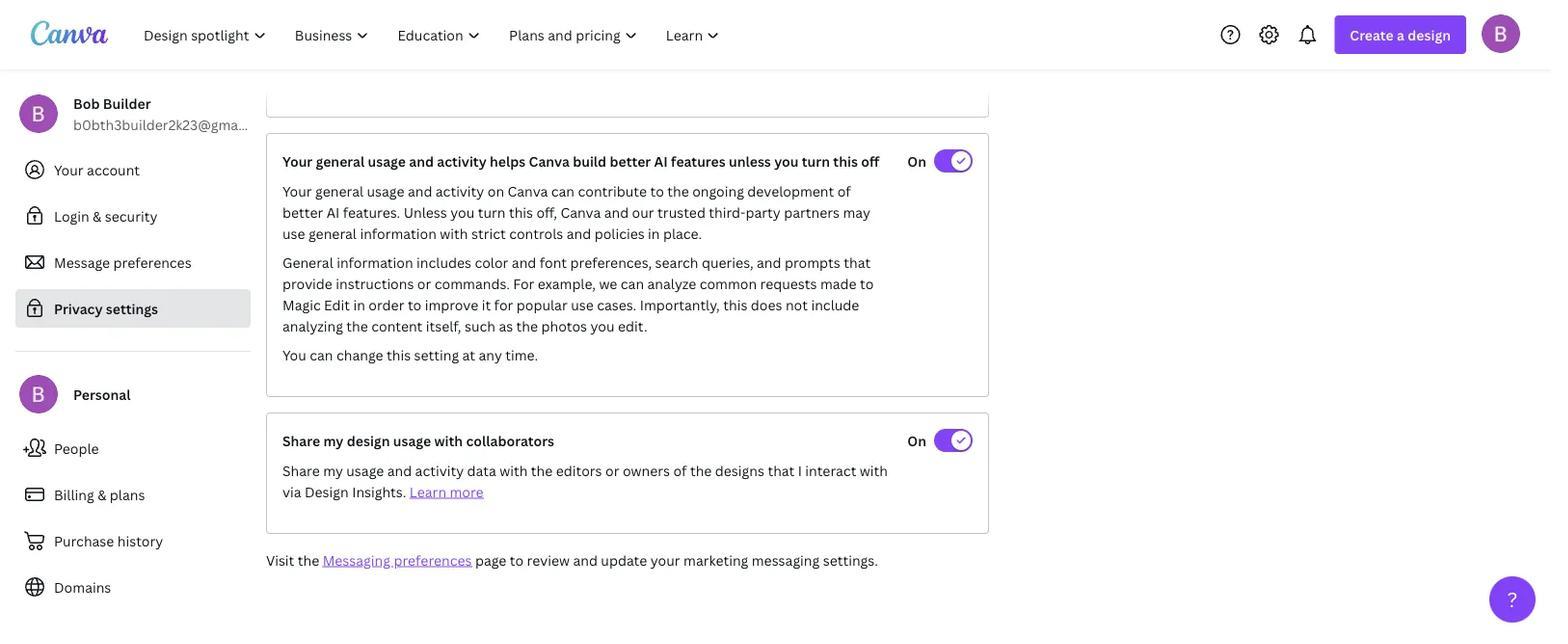 Task type: vqa. For each thing, say whether or not it's contained in the screenshot.
not to the middle
yes



Task type: locate. For each thing, give the bounding box(es) containing it.
this inside unless you turn this on, canva and our trusted third-party partners will not train ai using your content, which includes the text in your designs and your uploads (such as photos, videos, audio, and files). even the prompts you use for products like magic write are considered part of your content and are not used to train ai.
[[388, 2, 412, 21]]

1 horizontal spatial design
[[1408, 26, 1451, 44]]

general
[[316, 152, 365, 170], [315, 182, 363, 200], [308, 224, 357, 242]]

security
[[105, 207, 158, 225]]

1 vertical spatial use
[[282, 224, 305, 242]]

ai left features.
[[327, 203, 340, 221]]

1 horizontal spatial magic
[[674, 45, 712, 63]]

top level navigation element
[[131, 15, 736, 54]]

not
[[747, 2, 769, 21], [439, 66, 461, 84], [786, 295, 808, 314]]

ai left the using
[[806, 2, 819, 21]]

0 horizontal spatial designs
[[543, 24, 592, 42]]

unless you turn this on, canva and our trusted third-party partners will not train ai using your content, which includes the text in your designs and your uploads (such as photos, videos, audio, and files). even the prompts you use for products like magic write are considered part of your content and are not used to train ai.
[[282, 2, 890, 84]]

text
[[466, 24, 491, 42]]

prompts up requests
[[785, 253, 840, 271]]

design for my
[[347, 431, 390, 450]]

1 vertical spatial content
[[371, 317, 423, 335]]

(such
[[712, 24, 747, 42]]

videos,
[[820, 24, 867, 42]]

1 vertical spatial &
[[97, 485, 106, 504]]

collaborators
[[466, 431, 554, 450]]

photos
[[541, 317, 587, 335]]

unless
[[282, 2, 326, 21], [404, 203, 447, 221]]

unless up content,
[[282, 2, 326, 21]]

1 horizontal spatial our
[[632, 203, 654, 221]]

helps
[[490, 152, 526, 170]]

as
[[750, 24, 764, 42], [499, 317, 513, 335]]

0 horizontal spatial party
[[624, 2, 659, 21]]

usage inside share my usage and activity data with the editors or owners of the designs that i interact with via design insights.
[[346, 461, 384, 480]]

off,
[[536, 203, 557, 221]]

2 vertical spatial general
[[308, 224, 357, 242]]

for up ai.
[[564, 45, 583, 63]]

designs
[[543, 24, 592, 42], [715, 461, 764, 480]]

share my usage and activity data with the editors or owners of the designs that i interact with via design insights.
[[282, 461, 888, 501]]

usage
[[368, 152, 406, 170], [367, 182, 404, 200], [393, 431, 431, 450], [346, 461, 384, 480]]

use
[[538, 45, 561, 63], [282, 224, 305, 242], [571, 295, 594, 314]]

insights.
[[352, 482, 406, 501]]

with
[[440, 224, 468, 242], [434, 431, 463, 450], [500, 461, 528, 480], [860, 461, 888, 480]]

features
[[671, 152, 726, 170]]

general for your general usage and activity helps canva build better ai features unless you turn this off
[[316, 152, 365, 170]]

activity up learn more
[[415, 461, 464, 480]]

partners
[[662, 2, 718, 21], [784, 203, 840, 221]]

used
[[464, 66, 496, 84]]

write
[[715, 45, 750, 63]]

the down features
[[667, 182, 689, 200]]

0 horizontal spatial use
[[282, 224, 305, 242]]

or
[[417, 274, 431, 293], [605, 461, 619, 480]]

prompts inside unless you turn this on, canva and our trusted third-party partners will not train ai using your content, which includes the text in your designs and your uploads (such as photos, videos, audio, and files). even the prompts you use for products like magic write are considered part of your content and are not used to train ai.
[[451, 45, 507, 63]]

2 horizontal spatial ai
[[806, 2, 819, 21]]

preferences left "page"
[[394, 551, 472, 569]]

2 horizontal spatial of
[[837, 182, 851, 200]]

content down the order
[[371, 317, 423, 335]]

turn inside your general usage and activity on canva can contribute to the ongoing development of better ai features. unless you turn this off, canva and our trusted third-party partners may use general information with strict controls and policies in place.
[[478, 203, 506, 221]]

activity inside your general usage and activity on canva can contribute to the ongoing development of better ai features. unless you turn this off, canva and our trusted third-party partners may use general information with strict controls and policies in place.
[[436, 182, 484, 200]]

0 horizontal spatial our
[[510, 2, 533, 21]]

on for your general usage and activity helps canva build better ai features unless you turn this off
[[907, 152, 926, 170]]

our inside unless you turn this on, canva and our trusted third-party partners will not train ai using your content, which includes the text in your designs and your uploads (such as photos, videos, audio, and files). even the prompts you use for products like magic write are considered part of your content and are not used to train ai.
[[510, 2, 533, 21]]

this left off
[[833, 152, 858, 170]]

like
[[649, 45, 671, 63]]

you inside general information includes color and font preferences, search queries, and prompts that provide instructions or commands. for example, we can analyze common requests made to magic edit in order to improve it for popular use cases. importantly, this does not include analyzing the content itself, such as the photos you edit.
[[590, 317, 615, 335]]

my for usage
[[323, 461, 343, 480]]

0 vertical spatial content
[[332, 66, 384, 84]]

activity left helps
[[437, 152, 487, 170]]

partners up uploads
[[662, 2, 718, 21]]

not right will
[[747, 2, 769, 21]]

in left place.
[[648, 224, 660, 242]]

0 horizontal spatial for
[[494, 295, 513, 314]]

0 vertical spatial includes
[[383, 24, 437, 42]]

magic down the provide
[[282, 295, 321, 314]]

trusted up place.
[[658, 203, 706, 221]]

such
[[465, 317, 495, 335]]

activity for helps
[[437, 152, 487, 170]]

instructions
[[336, 274, 414, 293]]

popular
[[516, 295, 568, 314]]

message
[[54, 253, 110, 271]]

ai for partners
[[806, 2, 819, 21]]

with inside your general usage and activity on canva can contribute to the ongoing development of better ai features. unless you turn this off, canva and our trusted third-party partners may use general information with strict controls and policies in place.
[[440, 224, 468, 242]]

activity inside share my usage and activity data with the editors or owners of the designs that i interact with via design insights.
[[415, 461, 464, 480]]

trusted inside unless you turn this on, canva and our trusted third-party partners will not train ai using your content, which includes the text in your designs and your uploads (such as photos, videos, audio, and files). even the prompts you use for products like magic write are considered part of your content and are not used to train ai.
[[536, 2, 584, 21]]

in right edit
[[353, 295, 365, 314]]

0 vertical spatial in
[[494, 24, 506, 42]]

2 vertical spatial of
[[673, 461, 687, 480]]

partners down the development
[[784, 203, 840, 221]]

editors
[[556, 461, 602, 480]]

canva up off,
[[508, 182, 548, 200]]

1 vertical spatial or
[[605, 461, 619, 480]]

0 vertical spatial designs
[[543, 24, 592, 42]]

0 horizontal spatial can
[[310, 346, 333, 364]]

our
[[510, 2, 533, 21], [632, 203, 654, 221]]

of inside share my usage and activity data with the editors or owners of the designs that i interact with via design insights.
[[673, 461, 687, 480]]

third- up products
[[587, 2, 624, 21]]

your for your general usage and activity helps canva build better ai features unless you turn this off
[[282, 152, 313, 170]]

of down audio,
[[282, 66, 296, 84]]

prompts
[[451, 45, 507, 63], [785, 253, 840, 271]]

0 vertical spatial preferences
[[113, 253, 191, 271]]

via
[[282, 482, 301, 501]]

and up policies
[[604, 203, 629, 221]]

are
[[754, 45, 774, 63], [415, 66, 435, 84]]

design
[[305, 482, 349, 501]]

considered
[[778, 45, 850, 63]]

0 vertical spatial third-
[[587, 2, 624, 21]]

usage for on
[[367, 182, 404, 200]]

1 vertical spatial third-
[[709, 203, 746, 221]]

0 vertical spatial train
[[772, 2, 803, 21]]

more
[[450, 482, 484, 501]]

1 share from the top
[[282, 431, 320, 450]]

1 horizontal spatial partners
[[784, 203, 840, 221]]

0 horizontal spatial prompts
[[451, 45, 507, 63]]

0 vertical spatial magic
[[674, 45, 712, 63]]

1 my from the top
[[323, 431, 344, 450]]

includes up even
[[383, 24, 437, 42]]

can up off,
[[551, 182, 575, 200]]

turn up 'which'
[[357, 2, 384, 21]]

0 vertical spatial party
[[624, 2, 659, 21]]

using
[[823, 2, 857, 21]]

1 horizontal spatial as
[[750, 24, 764, 42]]

1 horizontal spatial in
[[494, 24, 506, 42]]

as right (such
[[750, 24, 764, 42]]

page
[[475, 551, 506, 569]]

unless right features.
[[404, 203, 447, 221]]

billing & plans
[[54, 485, 145, 504]]

0 horizontal spatial that
[[768, 461, 795, 480]]

0 vertical spatial that
[[844, 253, 871, 271]]

my inside share my usage and activity data with the editors or owners of the designs that i interact with via design insights.
[[323, 461, 343, 480]]

design right a
[[1408, 26, 1451, 44]]

third-
[[587, 2, 624, 21], [709, 203, 746, 221]]

general for your general usage and activity on canva can contribute to the ongoing development of better ai features. unless you turn this off, canva and our trusted third-party partners may use general information with strict controls and policies in place.
[[315, 182, 363, 200]]

2 horizontal spatial use
[[571, 295, 594, 314]]

at
[[462, 346, 475, 364]]

information inside your general usage and activity on canva can contribute to the ongoing development of better ai features. unless you turn this off, canva and our trusted third-party partners may use general information with strict controls and policies in place.
[[360, 224, 437, 242]]

0 vertical spatial not
[[747, 2, 769, 21]]

design for a
[[1408, 26, 1451, 44]]

ai inside your general usage and activity on canva can contribute to the ongoing development of better ai features. unless you turn this off, canva and our trusted third-party partners may use general information with strict controls and policies in place.
[[327, 203, 340, 221]]

2 horizontal spatial can
[[621, 274, 644, 293]]

& left the plans
[[97, 485, 106, 504]]

1 vertical spatial for
[[494, 295, 513, 314]]

canva
[[439, 2, 479, 21], [529, 152, 570, 170], [508, 182, 548, 200], [560, 203, 601, 221]]

design up insights.
[[347, 431, 390, 450]]

off
[[861, 152, 879, 170]]

content,
[[282, 24, 338, 42]]

partners inside your general usage and activity on canva can contribute to the ongoing development of better ai features. unless you turn this off, canva and our trusted third-party partners may use general information with strict controls and policies in place.
[[784, 203, 840, 221]]

third- inside your general usage and activity on canva can contribute to the ongoing development of better ai features. unless you turn this off, canva and our trusted third-party partners may use general information with strict controls and policies in place.
[[709, 203, 746, 221]]

0 horizontal spatial in
[[353, 295, 365, 314]]

even
[[391, 45, 423, 63]]

can right we
[[621, 274, 644, 293]]

includes up commands.
[[417, 253, 471, 271]]

create
[[1350, 26, 1394, 44]]

messaging
[[752, 551, 820, 569]]

1 horizontal spatial party
[[746, 203, 781, 221]]

the right owners
[[690, 461, 712, 480]]

interact
[[805, 461, 856, 480]]

or inside share my usage and activity data with the editors or owners of the designs that i interact with via design insights.
[[605, 461, 619, 480]]

with right interact
[[860, 461, 888, 480]]

party
[[624, 2, 659, 21], [746, 203, 781, 221]]

on for share my design usage with collaborators
[[907, 431, 926, 450]]

share inside share my usage and activity data with the editors or owners of the designs that i interact with via design insights.
[[282, 461, 320, 480]]

review
[[527, 551, 570, 569]]

create a design
[[1350, 26, 1451, 44]]

1 vertical spatial train
[[516, 66, 547, 84]]

in right text
[[494, 24, 506, 42]]

as inside general information includes color and font preferences, search queries, and prompts that provide instructions or commands. for example, we can analyze common requests made to magic edit in order to improve it for popular use cases. importantly, this does not include analyzing the content itself, such as the photos you edit.
[[499, 317, 513, 335]]

1 horizontal spatial of
[[673, 461, 687, 480]]

and up insights.
[[387, 461, 412, 480]]

&
[[93, 207, 102, 225], [97, 485, 106, 504]]

or up improve
[[417, 274, 431, 293]]

0 horizontal spatial design
[[347, 431, 390, 450]]

information down features.
[[360, 224, 437, 242]]

party down the development
[[746, 203, 781, 221]]

login & security
[[54, 207, 158, 225]]

magic
[[674, 45, 712, 63], [282, 295, 321, 314]]

as right such at the left
[[499, 317, 513, 335]]

uploads
[[656, 24, 708, 42]]

0 horizontal spatial trusted
[[536, 2, 584, 21]]

1 vertical spatial my
[[323, 461, 343, 480]]

2 on from the top
[[907, 431, 926, 450]]

1 horizontal spatial prompts
[[785, 253, 840, 271]]

are down even
[[415, 66, 435, 84]]

0 horizontal spatial preferences
[[113, 253, 191, 271]]

to right contribute
[[650, 182, 664, 200]]

can right you
[[310, 346, 333, 364]]

does
[[751, 295, 782, 314]]

in inside your general usage and activity on canva can contribute to the ongoing development of better ai features. unless you turn this off, canva and our trusted third-party partners may use general information with strict controls and policies in place.
[[648, 224, 660, 242]]

that left i
[[768, 461, 795, 480]]

information up instructions
[[337, 253, 413, 271]]

and inside share my usage and activity data with the editors or owners of the designs that i interact with via design insights.
[[387, 461, 412, 480]]

trusted up ai.
[[536, 2, 584, 21]]

0 vertical spatial or
[[417, 274, 431, 293]]

your for your account
[[54, 161, 84, 179]]

1 vertical spatial trusted
[[658, 203, 706, 221]]

1 vertical spatial are
[[415, 66, 435, 84]]

0 horizontal spatial third-
[[587, 2, 624, 21]]

train up photos,
[[772, 2, 803, 21]]

for inside general information includes color and font preferences, search queries, and prompts that provide instructions or commands. for example, we can analyze common requests made to magic edit in order to improve it for popular use cases. importantly, this does not include analyzing the content itself, such as the photos you edit.
[[494, 295, 513, 314]]

this down common
[[723, 295, 747, 314]]

1 horizontal spatial ai
[[654, 152, 668, 170]]

that inside share my usage and activity data with the editors or owners of the designs that i interact with via design insights.
[[768, 461, 795, 480]]

0 horizontal spatial better
[[282, 203, 323, 221]]

with up learn more link
[[434, 431, 463, 450]]

better up contribute
[[610, 152, 651, 170]]

ongoing
[[692, 182, 744, 200]]

0 horizontal spatial as
[[499, 317, 513, 335]]

0 vertical spatial &
[[93, 207, 102, 225]]

party inside unless you turn this on, canva and our trusted third-party partners will not train ai using your content, which includes the text in your designs and your uploads (such as photos, videos, audio, and files). even the prompts you use for products like magic write are considered part of your content and are not used to train ai.
[[624, 2, 659, 21]]

ai.
[[550, 66, 567, 84]]

design inside dropdown button
[[1408, 26, 1451, 44]]

0 horizontal spatial magic
[[282, 295, 321, 314]]

search
[[655, 253, 698, 271]]

share for share my design usage with collaborators
[[282, 431, 320, 450]]

1 horizontal spatial that
[[844, 253, 871, 271]]

to inside your general usage and activity on canva can contribute to the ongoing development of better ai features. unless you turn this off, canva and our trusted third-party partners may use general information with strict controls and policies in place.
[[650, 182, 664, 200]]

turn up the development
[[802, 152, 830, 170]]

designs left i
[[715, 461, 764, 480]]

your
[[282, 152, 313, 170], [54, 161, 84, 179], [282, 182, 312, 200]]

1 vertical spatial magic
[[282, 295, 321, 314]]

your general usage and activity on canva can contribute to the ongoing development of better ai features. unless you turn this off, canva and our trusted third-party partners may use general information with strict controls and policies in place.
[[282, 182, 870, 242]]

2 vertical spatial turn
[[478, 203, 506, 221]]

party up uploads
[[624, 2, 659, 21]]

include
[[811, 295, 859, 314]]

turn up strict
[[478, 203, 506, 221]]

0 vertical spatial partners
[[662, 2, 718, 21]]

activity left on
[[436, 182, 484, 200]]

activity for data
[[415, 461, 464, 480]]

1 horizontal spatial or
[[605, 461, 619, 480]]

0 vertical spatial information
[[360, 224, 437, 242]]

0 vertical spatial are
[[754, 45, 774, 63]]

the left editors
[[531, 461, 553, 480]]

to right the used
[[499, 66, 513, 84]]

1 on from the top
[[907, 152, 926, 170]]

1 vertical spatial includes
[[417, 253, 471, 271]]

this left on,
[[388, 2, 412, 21]]

this left off,
[[509, 203, 533, 221]]

importantly,
[[640, 295, 720, 314]]

2 vertical spatial use
[[571, 295, 594, 314]]

0 horizontal spatial of
[[282, 66, 296, 84]]

preferences up privacy settings link
[[113, 253, 191, 271]]

0 vertical spatial share
[[282, 431, 320, 450]]

activity for on
[[436, 182, 484, 200]]

of right owners
[[673, 461, 687, 480]]

1 vertical spatial general
[[315, 182, 363, 200]]

1 horizontal spatial trusted
[[658, 203, 706, 221]]

your inside your general usage and activity on canva can contribute to the ongoing development of better ai features. unless you turn this off, canva and our trusted third-party partners may use general information with strict controls and policies in place.
[[282, 182, 312, 200]]

magic inside general information includes color and font preferences, search queries, and prompts that provide instructions or commands. for example, we can analyze common requests made to magic edit in order to improve it for popular use cases. importantly, this does not include analyzing the content itself, such as the photos you edit.
[[282, 295, 321, 314]]

not down requests
[[786, 295, 808, 314]]

1 vertical spatial of
[[837, 182, 851, 200]]

ai left features
[[654, 152, 668, 170]]

1 vertical spatial that
[[768, 461, 795, 480]]

our inside your general usage and activity on canva can contribute to the ongoing development of better ai features. unless you turn this off, canva and our trusted third-party partners may use general information with strict controls and policies in place.
[[632, 203, 654, 221]]

better up general
[[282, 203, 323, 221]]

1 horizontal spatial designs
[[715, 461, 764, 480]]

1 vertical spatial on
[[907, 431, 926, 450]]

of
[[282, 66, 296, 84], [837, 182, 851, 200], [673, 461, 687, 480]]

2 vertical spatial not
[[786, 295, 808, 314]]

third- down ongoing
[[709, 203, 746, 221]]

1 horizontal spatial use
[[538, 45, 561, 63]]

1 vertical spatial partners
[[784, 203, 840, 221]]

and up for
[[512, 253, 536, 271]]

unless inside unless you turn this on, canva and our trusted third-party partners will not train ai using your content, which includes the text in your designs and your uploads (such as photos, videos, audio, and files). even the prompts you use for products like magic write are considered part of your content and are not used to train ai.
[[282, 2, 326, 21]]

1 vertical spatial activity
[[436, 182, 484, 200]]

2 horizontal spatial in
[[648, 224, 660, 242]]

0 horizontal spatial partners
[[662, 2, 718, 21]]

usage inside your general usage and activity on canva can contribute to the ongoing development of better ai features. unless you turn this off, canva and our trusted third-party partners may use general information with strict controls and policies in place.
[[367, 182, 404, 200]]

canva up text
[[439, 2, 479, 21]]

the right even
[[426, 45, 448, 63]]

not left the used
[[439, 66, 461, 84]]

ai inside unless you turn this on, canva and our trusted third-party partners will not train ai using your content, which includes the text in your designs and your uploads (such as photos, videos, audio, and files). even the prompts you use for products like magic write are considered part of your content and are not used to train ai.
[[806, 2, 819, 21]]

0 horizontal spatial ai
[[327, 203, 340, 221]]

of up may
[[837, 182, 851, 200]]

1 vertical spatial design
[[347, 431, 390, 450]]

1 vertical spatial information
[[337, 253, 413, 271]]

prompts inside general information includes color and font preferences, search queries, and prompts that provide instructions or commands. for example, we can analyze common requests made to magic edit in order to improve it for popular use cases. importantly, this does not include analyzing the content itself, such as the photos you edit.
[[785, 253, 840, 271]]

prompts down text
[[451, 45, 507, 63]]

your up like
[[623, 24, 653, 42]]

turn
[[357, 2, 384, 21], [802, 152, 830, 170], [478, 203, 506, 221]]

2 share from the top
[[282, 461, 320, 480]]

1 vertical spatial designs
[[715, 461, 764, 480]]

on
[[907, 152, 926, 170], [907, 431, 926, 450]]

my
[[323, 431, 344, 450], [323, 461, 343, 480]]

share
[[282, 431, 320, 450], [282, 461, 320, 480]]

my for design
[[323, 431, 344, 450]]

0 horizontal spatial turn
[[357, 2, 384, 21]]

that up made
[[844, 253, 871, 271]]

1 vertical spatial party
[[746, 203, 781, 221]]

& for billing
[[97, 485, 106, 504]]

1 vertical spatial not
[[439, 66, 461, 84]]

in inside general information includes color and font preferences, search queries, and prompts that provide instructions or commands. for example, we can analyze common requests made to magic edit in order to improve it for popular use cases. importantly, this does not include analyzing the content itself, such as the photos you edit.
[[353, 295, 365, 314]]

2 my from the top
[[323, 461, 343, 480]]

with left strict
[[440, 224, 468, 242]]

the down popular
[[516, 317, 538, 335]]

build
[[573, 152, 606, 170]]

1 horizontal spatial third-
[[709, 203, 746, 221]]

and left on
[[408, 182, 432, 200]]

0 vertical spatial turn
[[357, 2, 384, 21]]

1 vertical spatial turn
[[802, 152, 830, 170]]

and right review
[[573, 551, 598, 569]]

0 horizontal spatial unless
[[282, 2, 326, 21]]

and up requests
[[757, 253, 781, 271]]

strict
[[471, 224, 506, 242]]

use up ai.
[[538, 45, 561, 63]]

for right it
[[494, 295, 513, 314]]

0 vertical spatial as
[[750, 24, 764, 42]]

0 vertical spatial ai
[[806, 2, 819, 21]]

0 vertical spatial activity
[[437, 152, 487, 170]]

in
[[494, 24, 506, 42], [648, 224, 660, 242], [353, 295, 365, 314]]

1 vertical spatial as
[[499, 317, 513, 335]]

your
[[860, 2, 890, 21], [510, 24, 539, 42], [623, 24, 653, 42], [299, 66, 329, 84], [650, 551, 680, 569]]

1 vertical spatial prompts
[[785, 253, 840, 271]]

ai for ongoing
[[327, 203, 340, 221]]

& right login
[[93, 207, 102, 225]]

are right write
[[754, 45, 774, 63]]

1 vertical spatial ai
[[654, 152, 668, 170]]

2 vertical spatial activity
[[415, 461, 464, 480]]

can
[[551, 182, 575, 200], [621, 274, 644, 293], [310, 346, 333, 364]]

turn inside unless you turn this on, canva and our trusted third-party partners will not train ai using your content, which includes the text in your designs and your uploads (such as photos, videos, audio, and files). even the prompts you use for products like magic write are considered part of your content and are not used to train ai.
[[357, 2, 384, 21]]



Task type: describe. For each thing, give the bounding box(es) containing it.
edit.
[[618, 317, 647, 335]]

any
[[479, 346, 502, 364]]

setting
[[414, 346, 459, 364]]

example,
[[538, 274, 596, 293]]

order
[[369, 295, 404, 314]]

commands.
[[435, 274, 510, 293]]

your down audio,
[[299, 66, 329, 84]]

designs inside unless you turn this on, canva and our trusted third-party partners will not train ai using your content, which includes the text in your designs and your uploads (such as photos, videos, audio, and files). even the prompts you use for products like magic write are considered part of your content and are not used to train ai.
[[543, 24, 592, 42]]

will
[[721, 2, 743, 21]]

includes inside general information includes color and font preferences, search queries, and prompts that provide instructions or commands. for example, we can analyze common requests made to magic edit in order to improve it for popular use cases. importantly, this does not include analyzing the content itself, such as the photos you edit.
[[417, 253, 471, 271]]

or inside general information includes color and font preferences, search queries, and prompts that provide instructions or commands. for example, we can analyze common requests made to magic edit in order to improve it for popular use cases. importantly, this does not include analyzing the content itself, such as the photos you edit.
[[417, 274, 431, 293]]

visit the messaging preferences page to review and update your marketing messaging settings.
[[266, 551, 878, 569]]

canva inside unless you turn this on, canva and our trusted third-party partners will not train ai using your content, which includes the text in your designs and your uploads (such as photos, videos, audio, and files). even the prompts you use for products like magic write are considered part of your content and are not used to train ai.
[[439, 2, 479, 21]]

the inside your general usage and activity on canva can contribute to the ongoing development of better ai features. unless you turn this off, canva and our trusted third-party partners may use general information with strict controls and policies in place.
[[667, 182, 689, 200]]

you
[[282, 346, 306, 364]]

purchase
[[54, 532, 114, 550]]

settings
[[106, 299, 158, 318]]

learn more
[[409, 482, 484, 501]]

and up font
[[567, 224, 591, 242]]

features.
[[343, 203, 400, 221]]

privacy settings link
[[15, 289, 251, 328]]

use inside general information includes color and font preferences, search queries, and prompts that provide instructions or commands. for example, we can analyze common requests made to magic edit in order to improve it for popular use cases. importantly, this does not include analyzing the content itself, such as the photos you edit.
[[571, 295, 594, 314]]

to right "page"
[[510, 551, 524, 569]]

with down collaborators
[[500, 461, 528, 480]]

this inside your general usage and activity on canva can contribute to the ongoing development of better ai features. unless you turn this off, canva and our trusted third-party partners may use general information with strict controls and policies in place.
[[509, 203, 533, 221]]

update
[[601, 551, 647, 569]]

content inside general information includes color and font preferences, search queries, and prompts that provide instructions or commands. for example, we can analyze common requests made to magic edit in order to improve it for popular use cases. importantly, this does not include analyzing the content itself, such as the photos you edit.
[[371, 317, 423, 335]]

preferences,
[[570, 253, 652, 271]]

usage for helps
[[368, 152, 406, 170]]

login
[[54, 207, 89, 225]]

better inside your general usage and activity on canva can contribute to the ongoing development of better ai features. unless you turn this off, canva and our trusted third-party partners may use general information with strict controls and policies in place.
[[282, 203, 323, 221]]

owners
[[623, 461, 670, 480]]

b0bth3builder2k23@gmail.com
[[73, 115, 278, 134]]

i
[[798, 461, 802, 480]]

unless inside your general usage and activity on canva can contribute to the ongoing development of better ai features. unless you turn this off, canva and our trusted third-party partners may use general information with strict controls and policies in place.
[[404, 203, 447, 221]]

part
[[854, 45, 881, 63]]

2 vertical spatial can
[[310, 346, 333, 364]]

includes inside unless you turn this on, canva and our trusted third-party partners will not train ai using your content, which includes the text in your designs and your uploads (such as photos, videos, audio, and files). even the prompts you use for products like magic write are considered part of your content and are not used to train ai.
[[383, 24, 437, 42]]

on,
[[415, 2, 436, 21]]

messaging preferences link
[[323, 551, 472, 569]]

policies
[[594, 224, 645, 242]]

partners inside unless you turn this on, canva and our trusted third-party partners will not train ai using your content, which includes the text in your designs and your uploads (such as photos, videos, audio, and files). even the prompts you use for products like magic write are considered part of your content and are not used to train ai.
[[662, 2, 718, 21]]

and up text
[[482, 2, 507, 21]]

third- inside unless you turn this on, canva and our trusted third-party partners will not train ai using your content, which includes the text in your designs and your uploads (such as photos, videos, audio, and files). even the prompts you use for products like magic write are considered part of your content and are not used to train ai.
[[587, 2, 624, 21]]

for inside unless you turn this on, canva and our trusted third-party partners will not train ai using your content, which includes the text in your designs and your uploads (such as photos, videos, audio, and files). even the prompts you use for products like magic write are considered part of your content and are not used to train ai.
[[564, 45, 583, 63]]

the left text
[[441, 24, 462, 42]]

the up change
[[346, 317, 368, 335]]

1 horizontal spatial train
[[772, 2, 803, 21]]

this inside general information includes color and font preferences, search queries, and prompts that provide instructions or commands. for example, we can analyze common requests made to magic edit in order to improve it for popular use cases. importantly, this does not include analyzing the content itself, such as the photos you edit.
[[723, 295, 747, 314]]

billing & plans link
[[15, 475, 251, 514]]

of inside unless you turn this on, canva and our trusted third-party partners will not train ai using your content, which includes the text in your designs and your uploads (such as photos, videos, audio, and files). even the prompts you use for products like magic write are considered part of your content and are not used to train ai.
[[282, 66, 296, 84]]

unless
[[729, 152, 771, 170]]

queries,
[[702, 253, 753, 271]]

0 horizontal spatial not
[[439, 66, 461, 84]]

message preferences
[[54, 253, 191, 271]]

cases.
[[597, 295, 636, 314]]

data
[[467, 461, 496, 480]]

the right visit on the bottom
[[298, 551, 319, 569]]

share for share my usage and activity data with the editors or owners of the designs that i interact with via design insights.
[[282, 461, 320, 480]]

to right made
[[860, 274, 874, 293]]

privacy settings
[[54, 299, 158, 318]]

controls
[[509, 224, 563, 242]]

party inside your general usage and activity on canva can contribute to the ongoing development of better ai features. unless you turn this off, canva and our trusted third-party partners may use general information with strict controls and policies in place.
[[746, 203, 781, 221]]

edit
[[324, 295, 350, 314]]

1 horizontal spatial not
[[747, 2, 769, 21]]

not inside general information includes color and font preferences, search queries, and prompts that provide instructions or commands. for example, we can analyze common requests made to magic edit in order to improve it for popular use cases. importantly, this does not include analyzing the content itself, such as the photos you edit.
[[786, 295, 808, 314]]

learn
[[409, 482, 446, 501]]

products
[[586, 45, 645, 63]]

your for your general usage and activity on canva can contribute to the ongoing development of better ai features. unless you turn this off, canva and our trusted third-party partners may use general information with strict controls and policies in place.
[[282, 182, 312, 200]]

your account
[[54, 161, 140, 179]]

content inside unless you turn this on, canva and our trusted third-party partners will not train ai using your content, which includes the text in your designs and your uploads (such as photos, videos, audio, and files). even the prompts you use for products like magic write are considered part of your content and are not used to train ai.
[[332, 66, 384, 84]]

builder
[[103, 94, 151, 112]]

and down 'which'
[[325, 45, 350, 63]]

purchase history link
[[15, 522, 251, 560]]

history
[[117, 532, 163, 550]]

place.
[[663, 224, 702, 242]]

on
[[487, 182, 504, 200]]

this left the setting
[[387, 346, 411, 364]]

common
[[699, 274, 757, 293]]

magic inside unless you turn this on, canva and our trusted third-party partners will not train ai using your content, which includes the text in your designs and your uploads (such as photos, videos, audio, and files). even the prompts you use for products like magic write are considered part of your content and are not used to train ai.
[[674, 45, 712, 63]]

share my design usage with collaborators
[[282, 431, 554, 450]]

change
[[336, 346, 383, 364]]

your account link
[[15, 150, 251, 189]]

& for login
[[93, 207, 102, 225]]

we
[[599, 274, 617, 293]]

to inside unless you turn this on, canva and our trusted third-party partners will not train ai using your content, which includes the text in your designs and your uploads (such as photos, videos, audio, and files). even the prompts you use for products like magic write are considered part of your content and are not used to train ai.
[[499, 66, 513, 84]]

as inside unless you turn this on, canva and our trusted third-party partners will not train ai using your content, which includes the text in your designs and your uploads (such as photos, videos, audio, and files). even the prompts you use for products like magic write are considered part of your content and are not used to train ai.
[[750, 24, 764, 42]]

use inside unless you turn this on, canva and our trusted third-party partners will not train ai using your content, which includes the text in your designs and your uploads (such as photos, videos, audio, and files). even the prompts you use for products like magic write are considered part of your content and are not used to train ai.
[[538, 45, 561, 63]]

itself,
[[426, 317, 461, 335]]

messaging
[[323, 551, 390, 569]]

domains
[[54, 578, 111, 596]]

use inside your general usage and activity on canva can contribute to the ongoing development of better ai features. unless you turn this off, canva and our trusted third-party partners may use general information with strict controls and policies in place.
[[282, 224, 305, 242]]

and left helps
[[409, 152, 434, 170]]

analyzing
[[282, 317, 343, 335]]

you inside your general usage and activity on canva can contribute to the ongoing development of better ai features. unless you turn this off, canva and our trusted third-party partners may use general information with strict controls and policies in place.
[[450, 203, 474, 221]]

canva right off,
[[560, 203, 601, 221]]

1 horizontal spatial are
[[754, 45, 774, 63]]

bob builder image
[[1482, 14, 1520, 53]]

can inside general information includes color and font preferences, search queries, and prompts that provide instructions or commands. for example, we can analyze common requests made to magic edit in order to improve it for popular use cases. importantly, this does not include analyzing the content itself, such as the photos you edit.
[[621, 274, 644, 293]]

of inside your general usage and activity on canva can contribute to the ongoing development of better ai features. unless you turn this off, canva and our trusted third-party partners may use general information with strict controls and policies in place.
[[837, 182, 851, 200]]

2 horizontal spatial turn
[[802, 152, 830, 170]]

bob
[[73, 94, 100, 112]]

it
[[482, 295, 491, 314]]

people link
[[15, 429, 251, 468]]

visit
[[266, 551, 294, 569]]

canva left build
[[529, 152, 570, 170]]

your right text
[[510, 24, 539, 42]]

account
[[87, 161, 140, 179]]

designs inside share my usage and activity data with the editors or owners of the designs that i interact with via design insights.
[[715, 461, 764, 480]]

0 horizontal spatial train
[[516, 66, 547, 84]]

a
[[1397, 26, 1404, 44]]

you can change this setting at any time.
[[282, 346, 538, 364]]

general
[[282, 253, 333, 271]]

learn more link
[[409, 482, 484, 501]]

1 horizontal spatial preferences
[[394, 551, 472, 569]]

1 horizontal spatial better
[[610, 152, 651, 170]]

personal
[[73, 385, 131, 403]]

and up products
[[595, 24, 620, 42]]

your right the using
[[860, 2, 890, 21]]

0 horizontal spatial are
[[415, 66, 435, 84]]

information inside general information includes color and font preferences, search queries, and prompts that provide instructions or commands. for example, we can analyze common requests made to magic edit in order to improve it for popular use cases. importantly, this does not include analyzing the content itself, such as the photos you edit.
[[337, 253, 413, 271]]

trusted inside your general usage and activity on canva can contribute to the ongoing development of better ai features. unless you turn this off, canva and our trusted third-party partners may use general information with strict controls and policies in place.
[[658, 203, 706, 221]]

files).
[[353, 45, 388, 63]]

can inside your general usage and activity on canva can contribute to the ongoing development of better ai features. unless you turn this off, canva and our trusted third-party partners may use general information with strict controls and policies in place.
[[551, 182, 575, 200]]

usage for data
[[346, 461, 384, 480]]

message preferences link
[[15, 243, 251, 281]]

and down even
[[387, 66, 411, 84]]

for
[[513, 274, 534, 293]]

which
[[341, 24, 379, 42]]

color
[[475, 253, 508, 271]]

that inside general information includes color and font preferences, search queries, and prompts that provide instructions or commands. for example, we can analyze common requests made to magic edit in order to improve it for popular use cases. importantly, this does not include analyzing the content itself, such as the photos you edit.
[[844, 253, 871, 271]]

billing
[[54, 485, 94, 504]]

your general usage and activity helps canva build better ai features unless you turn this off
[[282, 152, 879, 170]]

purchase history
[[54, 532, 163, 550]]

? button
[[1489, 576, 1536, 623]]

your right update
[[650, 551, 680, 569]]

plans
[[110, 485, 145, 504]]

to right the order
[[408, 295, 421, 314]]

?
[[1507, 586, 1518, 613]]

create a design button
[[1334, 15, 1466, 54]]

in inside unless you turn this on, canva and our trusted third-party partners will not train ai using your content, which includes the text in your designs and your uploads (such as photos, videos, audio, and files). even the prompts you use for products like magic write are considered part of your content and are not used to train ai.
[[494, 24, 506, 42]]



